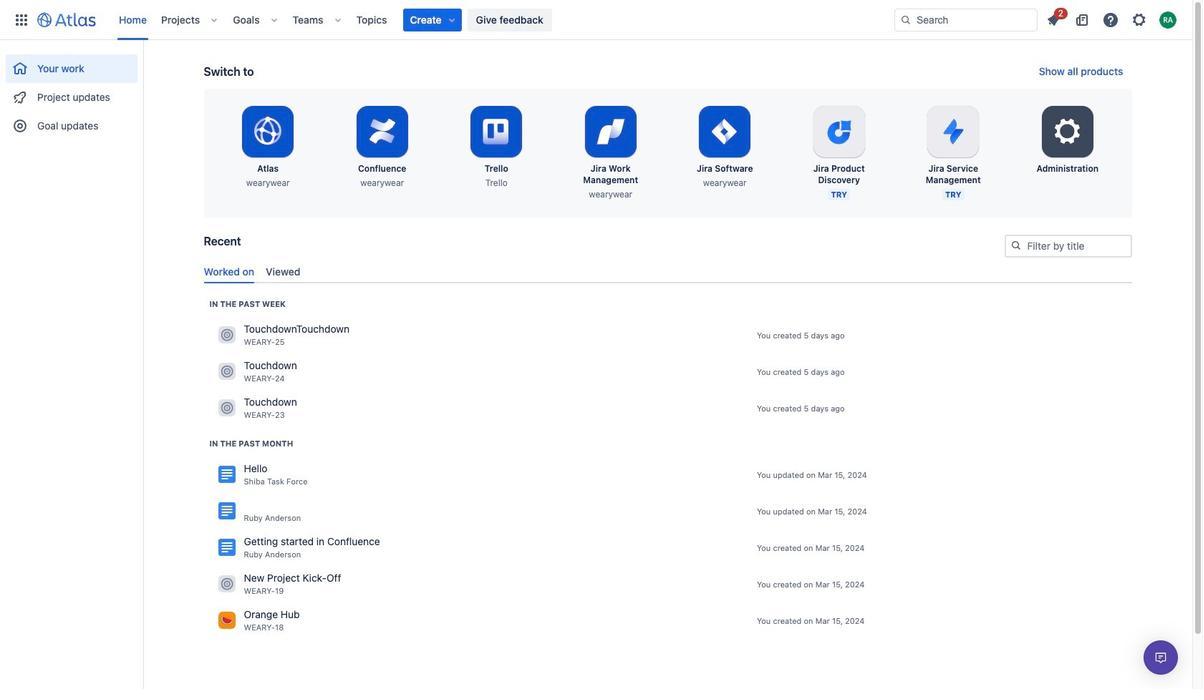 Task type: describe. For each thing, give the bounding box(es) containing it.
switch to... image
[[13, 11, 30, 28]]

search image
[[900, 14, 912, 25]]

1 horizontal spatial settings image
[[1131, 11, 1148, 28]]

account image
[[1160, 11, 1177, 28]]

Filter by title field
[[1006, 236, 1131, 256]]

1 townsquare image from the top
[[218, 327, 235, 344]]

2 townsquare image from the top
[[218, 576, 235, 593]]

1 vertical spatial settings image
[[1051, 115, 1085, 149]]

2 townsquare image from the top
[[218, 400, 235, 417]]

Search field
[[895, 8, 1038, 31]]

1 townsquare image from the top
[[218, 363, 235, 381]]



Task type: locate. For each thing, give the bounding box(es) containing it.
heading for confluence image
[[210, 438, 293, 450]]

0 vertical spatial townsquare image
[[218, 363, 235, 381]]

None search field
[[895, 8, 1038, 31]]

2 confluence image from the top
[[218, 540, 235, 557]]

settings image
[[1131, 11, 1148, 28], [1051, 115, 1085, 149]]

1 vertical spatial townsquare image
[[218, 400, 235, 417]]

1 confluence image from the top
[[218, 467, 235, 484]]

confluence image
[[218, 467, 235, 484], [218, 540, 235, 557]]

1 vertical spatial heading
[[210, 438, 293, 450]]

3 townsquare image from the top
[[218, 613, 235, 630]]

tab list
[[198, 260, 1138, 284]]

0 vertical spatial settings image
[[1131, 11, 1148, 28]]

0 vertical spatial confluence image
[[218, 467, 235, 484]]

1 vertical spatial townsquare image
[[218, 576, 235, 593]]

heading for 1st townsquare image
[[210, 299, 286, 310]]

confluence image up confluence image
[[218, 467, 235, 484]]

help image
[[1102, 11, 1120, 28]]

confluence image
[[218, 503, 235, 520]]

0 vertical spatial heading
[[210, 299, 286, 310]]

heading
[[210, 299, 286, 310], [210, 438, 293, 450]]

confluence image down confluence image
[[218, 540, 235, 557]]

notifications image
[[1045, 11, 1062, 28]]

0 vertical spatial townsquare image
[[218, 327, 235, 344]]

townsquare image
[[218, 363, 235, 381], [218, 400, 235, 417]]

2 vertical spatial townsquare image
[[218, 613, 235, 630]]

search image
[[1010, 240, 1022, 251]]

top element
[[9, 0, 895, 40]]

banner
[[0, 0, 1193, 40]]

1 vertical spatial confluence image
[[218, 540, 235, 557]]

group
[[6, 40, 138, 145]]

open intercom messenger image
[[1152, 650, 1170, 667]]

townsquare image
[[218, 327, 235, 344], [218, 576, 235, 593], [218, 613, 235, 630]]

1 heading from the top
[[210, 299, 286, 310]]

2 heading from the top
[[210, 438, 293, 450]]

0 horizontal spatial settings image
[[1051, 115, 1085, 149]]



Task type: vqa. For each thing, say whether or not it's contained in the screenshot.
first your existing Atlassian products icon from right
no



